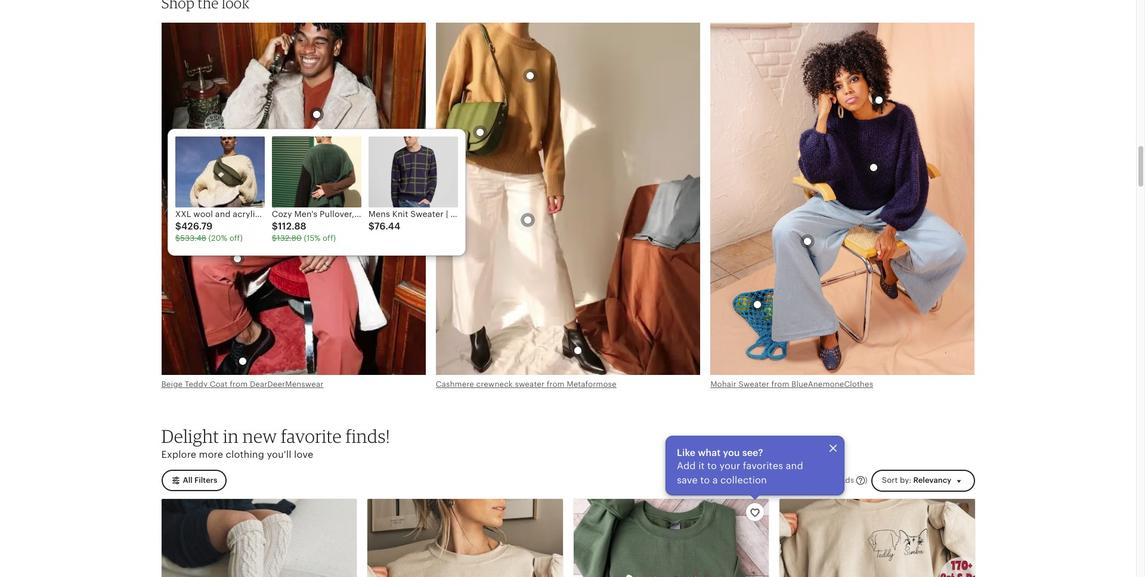 Task type: locate. For each thing, give the bounding box(es) containing it.
to
[[708, 461, 717, 472], [701, 475, 710, 486]]

collection
[[721, 475, 767, 486]]

1 off) from the left
[[230, 234, 243, 243]]

0 vertical spatial to
[[708, 461, 717, 472]]

filters
[[195, 476, 217, 485]]

all filters button
[[161, 471, 226, 492]]

a
[[713, 475, 718, 486]]

1 horizontal spatial tooltip
[[666, 436, 845, 499]]

explore
[[161, 449, 196, 461]]

from for metaformose
[[547, 380, 565, 389]]

delight in new favorite finds! explore more clothing you'll love
[[161, 425, 390, 461]]

ads
[[841, 476, 855, 485]]

cashmere crewneck sweater from metaformose
[[436, 380, 617, 389]]

mohair sweater from blueanemoneclothes
[[711, 380, 874, 389]]

cat sweatshirt,cute cat sweatshirt,black cat shirt,cat peeking sweatshirt,womens funny sweatshirt,gift for cats lover,cat mom sweatshirt image
[[368, 499, 563, 578]]

with
[[822, 476, 838, 485]]

clothing
[[226, 449, 264, 461]]

cashmere
[[436, 380, 474, 389]]

off)
[[230, 234, 243, 243], [323, 234, 336, 243]]

deardeermenswear
[[250, 380, 324, 389]]

it
[[699, 461, 705, 472]]

1 vertical spatial tooltip
[[666, 436, 845, 499]]

off) inside $ 112.88 $ 132.80 (15% off)
[[323, 234, 336, 243]]

tis the season sweatshirt, christmas tis the season sweatshirt, merry christmas shirt, christmas sweatshirt, cute winter hoodie image
[[574, 499, 769, 578]]

more
[[199, 449, 223, 461]]

$ 112.88 $ 132.80 (15% off)
[[272, 221, 336, 243]]

in
[[223, 425, 239, 448]]

tooltip
[[168, 126, 466, 256], [666, 436, 845, 499]]

to right it
[[708, 461, 717, 472]]

1 horizontal spatial from
[[547, 380, 565, 389]]

(20%
[[209, 234, 227, 243]]

see?
[[743, 447, 764, 459]]

personalized dog and cat ears sweatshirt, gift for pet mom, dog name shirt, pet memorial tee, new pet owner gift, custom cat breeds ears image
[[780, 499, 975, 578]]

2 off) from the left
[[323, 234, 336, 243]]

image containing listing cashmere crewneck sweater from metaformose image
[[436, 23, 701, 376]]

76.44
[[375, 221, 401, 232]]

( 158,514 results,
[[760, 476, 820, 485]]

by:
[[901, 476, 912, 485]]

$
[[175, 221, 181, 232], [272, 221, 278, 232], [369, 221, 375, 232], [175, 234, 180, 243], [272, 234, 277, 243]]

2 from from the left
[[547, 380, 565, 389]]

0 horizontal spatial tooltip
[[168, 126, 466, 256]]

mens knit sweater | patterned sweater | christmas gifts | mens streetwear | winter gift | vintage sweater | jumper | boyfriend gift | plaid image
[[369, 137, 458, 208]]

1 from from the left
[[230, 380, 248, 389]]

coat
[[210, 380, 228, 389]]

from
[[230, 380, 248, 389], [547, 380, 565, 389], [772, 380, 790, 389]]

from for deardeermenswear
[[230, 380, 248, 389]]

all
[[183, 476, 193, 485]]

0 horizontal spatial from
[[230, 380, 248, 389]]

tooltip containing $
[[168, 126, 466, 256]]

results,
[[792, 476, 820, 485]]

mohair
[[711, 380, 737, 389]]

1 vertical spatial to
[[701, 475, 710, 486]]

to left the a
[[701, 475, 710, 486]]

)
[[866, 476, 868, 485]]

off) right (15%
[[323, 234, 336, 243]]

0 horizontal spatial off)
[[230, 234, 243, 243]]

you
[[723, 447, 740, 459]]

sort by: relevancy
[[883, 476, 952, 485]]

relevancy
[[914, 476, 952, 485]]

beige
[[161, 380, 183, 389]]

533.48
[[180, 234, 206, 243]]

your
[[720, 461, 741, 472]]

158,514
[[763, 476, 790, 485]]

112.88
[[278, 221, 307, 232]]

you'll
[[267, 449, 292, 461]]

off) inside $ 426.79 $ 533.48 (20% off)
[[230, 234, 243, 243]]

0 vertical spatial tooltip
[[168, 126, 466, 256]]

finds!
[[346, 425, 390, 448]]

off) right (20%
[[230, 234, 243, 243]]

2 horizontal spatial from
[[772, 380, 790, 389]]

crewneck
[[477, 380, 513, 389]]

1 horizontal spatial off)
[[323, 234, 336, 243]]

3 from from the left
[[772, 380, 790, 389]]



Task type: vqa. For each thing, say whether or not it's contained in the screenshot.
individually
no



Task type: describe. For each thing, give the bounding box(es) containing it.
$ for 426.79
[[175, 221, 181, 232]]

like
[[677, 447, 696, 459]]

love
[[294, 449, 314, 461]]

add
[[677, 461, 696, 472]]

$ for 76.44
[[369, 221, 375, 232]]

cashmere crewneck sweater from metaformose link
[[436, 380, 617, 389]]

xxl wool and acrylic sweater, unique oversized sweater, my big dream sweater, oversized ethical sweater, etok porject sweater, eco-designed cream sweater image
[[175, 137, 265, 208]]

$ for 112.88
[[272, 221, 278, 232]]

teddy
[[185, 380, 208, 389]]

new
[[243, 425, 277, 448]]

and
[[786, 461, 804, 472]]

sweater
[[739, 380, 770, 389]]

like what you see? add it to your favorites and save to a collection
[[677, 447, 804, 486]]

132.80
[[277, 234, 302, 243]]

image containing listing mohair sweater from blueanemoneclothes image
[[711, 23, 975, 376]]

sweater
[[515, 380, 545, 389]]

cable knitted lounge socks // open work knit lounge socks image
[[161, 499, 357, 578]]

what
[[698, 447, 721, 459]]

426.79
[[181, 221, 213, 232]]

cozy men's pullover, oversized terry sweater, large sweater for men, cotton terry sweatshirt, oversized 90s pullover, trendy large pullover image
[[272, 137, 362, 208]]

beige teddy coat from deardeermenswear
[[161, 380, 324, 389]]

$ 76.44
[[369, 221, 401, 232]]

favorites
[[743, 461, 784, 472]]

(
[[760, 476, 762, 485]]

with ads
[[822, 476, 855, 485]]

off) for 426.79
[[230, 234, 243, 243]]

(15%
[[304, 234, 321, 243]]

sort
[[883, 476, 898, 485]]

save
[[677, 475, 698, 486]]

favorite
[[281, 425, 342, 448]]

beige teddy coat from deardeermenswear link
[[161, 380, 324, 389]]

tooltip containing like what you see?
[[666, 436, 845, 499]]

delight
[[161, 425, 219, 448]]

image containing listing beige teddy coat from deardeermenswear image
[[161, 23, 426, 376]]

metaformose
[[567, 380, 617, 389]]

all filters
[[183, 476, 217, 485]]

off) for 112.88
[[323, 234, 336, 243]]

mohair sweater from blueanemoneclothes link
[[711, 380, 874, 389]]

blueanemoneclothes
[[792, 380, 874, 389]]

$ 426.79 $ 533.48 (20% off)
[[175, 221, 243, 243]]



